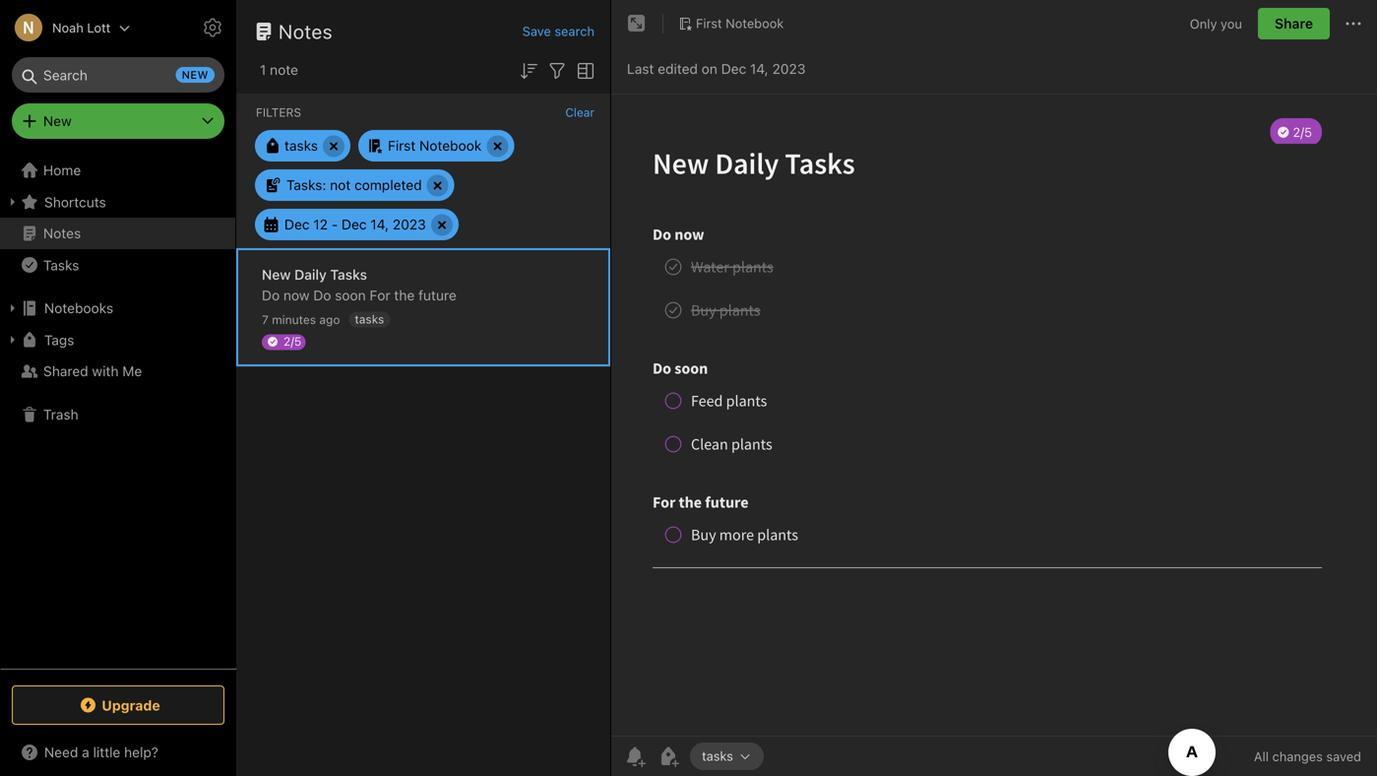 Task type: describe. For each thing, give the bounding box(es) containing it.
home
[[43, 162, 81, 178]]

all
[[1255, 749, 1270, 764]]

expand note image
[[625, 12, 649, 35]]

need
[[44, 744, 78, 760]]

you
[[1221, 16, 1243, 31]]

new for new
[[43, 113, 72, 129]]

upgrade
[[102, 697, 160, 713]]

14, for -
[[371, 216, 389, 232]]

little
[[93, 744, 120, 760]]

1 horizontal spatial first notebook button
[[672, 10, 791, 37]]

0 horizontal spatial dec
[[285, 216, 310, 232]]

12
[[314, 216, 328, 232]]

click to collapse image
[[229, 740, 244, 763]]

tasks button inside note window element
[[690, 743, 764, 770]]

0 vertical spatial tasks button
[[255, 130, 351, 162]]

lott
[[87, 20, 111, 35]]

tasks: not completed button
[[255, 169, 455, 201]]

dec 12 - dec 14, 2023 button
[[255, 209, 459, 240]]

1
[[260, 62, 266, 78]]

shared with me
[[43, 363, 142, 379]]

More actions field
[[1342, 8, 1366, 39]]

all changes saved
[[1255, 749, 1362, 764]]

save search button
[[523, 22, 595, 41]]

0 horizontal spatial notebook
[[420, 137, 482, 154]]

upgrade button
[[12, 685, 225, 725]]

future
[[419, 287, 457, 303]]

now
[[284, 287, 310, 303]]

filters
[[256, 105, 301, 119]]

save
[[523, 24, 551, 38]]

tasks button
[[0, 249, 235, 281]]

add a reminder image
[[623, 745, 647, 768]]

share button
[[1259, 8, 1331, 39]]

not
[[330, 177, 351, 193]]

a
[[82, 744, 89, 760]]

trash
[[43, 406, 79, 423]]

home link
[[0, 155, 236, 186]]

soon
[[335, 287, 366, 303]]

Add filters field
[[546, 57, 569, 83]]

first notebook inside note window element
[[696, 16, 784, 31]]

tags button
[[0, 324, 235, 356]]

saved
[[1327, 749, 1362, 764]]

tasks: not completed
[[287, 177, 422, 193]]

1 horizontal spatial tasks
[[355, 312, 384, 326]]

note
[[270, 62, 298, 78]]

shared with me link
[[0, 356, 235, 387]]

dec 12 - dec 14, 2023
[[285, 216, 426, 232]]

expand tags image
[[5, 332, 21, 348]]

14, for on
[[750, 61, 769, 77]]

notebooks link
[[0, 293, 235, 324]]

shortcuts
[[44, 194, 106, 210]]

Sort options field
[[517, 57, 541, 83]]

trash link
[[0, 399, 235, 430]]

View options field
[[569, 57, 598, 83]]

7
[[262, 313, 269, 326]]

new for new daily tasks
[[262, 266, 291, 283]]

new search field
[[26, 57, 215, 93]]

7 minutes ago
[[262, 313, 340, 326]]

shortcuts button
[[0, 186, 235, 218]]

on
[[702, 61, 718, 77]]

tasks Tag actions field
[[734, 750, 752, 763]]

notebooks
[[44, 300, 113, 316]]

2023 for dec 12 - dec 14, 2023
[[393, 216, 426, 232]]

help?
[[124, 744, 158, 760]]

changes
[[1273, 749, 1324, 764]]

noah lott
[[52, 20, 111, 35]]

first for first notebook button to the bottom
[[388, 137, 416, 154]]

completed
[[355, 177, 422, 193]]



Task type: locate. For each thing, give the bounding box(es) containing it.
notebook up "completed"
[[420, 137, 482, 154]]

notes up note
[[279, 20, 333, 43]]

do
[[262, 287, 280, 303], [313, 287, 331, 303]]

new up home
[[43, 113, 72, 129]]

only you
[[1191, 16, 1243, 31]]

notebook up last edited on dec 14, 2023
[[726, 16, 784, 31]]

Account field
[[0, 8, 130, 47]]

2 horizontal spatial tasks
[[702, 749, 734, 763]]

share
[[1275, 15, 1314, 32]]

notebook
[[726, 16, 784, 31], [420, 137, 482, 154]]

add tag image
[[657, 745, 681, 768]]

2 horizontal spatial dec
[[722, 61, 747, 77]]

tasks button up tasks:
[[255, 130, 351, 162]]

0 horizontal spatial first
[[388, 137, 416, 154]]

1 do from the left
[[262, 287, 280, 303]]

0 horizontal spatial notes
[[43, 225, 81, 241]]

need a little help?
[[44, 744, 158, 760]]

do now do soon for the future
[[262, 287, 457, 303]]

2023 inside note window element
[[773, 61, 806, 77]]

1 horizontal spatial notes
[[279, 20, 333, 43]]

0 vertical spatial notebook
[[726, 16, 784, 31]]

noah
[[52, 20, 84, 35]]

0 horizontal spatial 2023
[[393, 216, 426, 232]]

0 vertical spatial 2023
[[773, 61, 806, 77]]

2023
[[773, 61, 806, 77], [393, 216, 426, 232]]

14, inside note window element
[[750, 61, 769, 77]]

0 horizontal spatial tasks button
[[255, 130, 351, 162]]

first notebook
[[696, 16, 784, 31], [388, 137, 482, 154]]

1 horizontal spatial new
[[262, 266, 291, 283]]

expand notebooks image
[[5, 300, 21, 316]]

daily
[[295, 266, 327, 283]]

0 vertical spatial tasks
[[285, 137, 318, 154]]

tasks right 'add tag' icon
[[702, 749, 734, 763]]

14, inside button
[[371, 216, 389, 232]]

1 vertical spatial tasks button
[[690, 743, 764, 770]]

first for right first notebook button
[[696, 16, 722, 31]]

new button
[[12, 103, 225, 139]]

tasks
[[285, 137, 318, 154], [355, 312, 384, 326], [702, 749, 734, 763]]

tasks
[[43, 257, 79, 273], [330, 266, 367, 283]]

dec left 12
[[285, 216, 310, 232]]

new up now
[[262, 266, 291, 283]]

2/5
[[284, 334, 302, 348]]

0 horizontal spatial first notebook button
[[359, 130, 514, 162]]

new
[[182, 68, 209, 81]]

tasks button right 'add tag' icon
[[690, 743, 764, 770]]

minutes
[[272, 313, 316, 326]]

1 vertical spatial first notebook
[[388, 137, 482, 154]]

for
[[370, 287, 391, 303]]

0 horizontal spatial tasks
[[285, 137, 318, 154]]

0 vertical spatial 14,
[[750, 61, 769, 77]]

notes down shortcuts
[[43, 225, 81, 241]]

1 vertical spatial tasks
[[355, 312, 384, 326]]

clear
[[566, 105, 595, 119]]

1 vertical spatial first
[[388, 137, 416, 154]]

dec for on
[[722, 61, 747, 77]]

14, right on
[[750, 61, 769, 77]]

do up 7
[[262, 287, 280, 303]]

first notebook button up last edited on dec 14, 2023
[[672, 10, 791, 37]]

settings image
[[201, 16, 225, 39]]

0 vertical spatial notes
[[279, 20, 333, 43]]

-
[[332, 216, 338, 232]]

dec right -
[[342, 216, 367, 232]]

tasks:
[[287, 177, 326, 193]]

dec right on
[[722, 61, 747, 77]]

first notebook up last edited on dec 14, 2023
[[696, 16, 784, 31]]

1 vertical spatial first notebook button
[[359, 130, 514, 162]]

1 vertical spatial new
[[262, 266, 291, 283]]

tree containing home
[[0, 155, 236, 668]]

last edited on dec 14, 2023
[[627, 61, 806, 77]]

dec for -
[[342, 216, 367, 232]]

1 horizontal spatial notebook
[[726, 16, 784, 31]]

tags
[[44, 332, 74, 348]]

notes link
[[0, 218, 235, 249]]

2023 inside button
[[393, 216, 426, 232]]

do down the new daily tasks
[[313, 287, 331, 303]]

first
[[696, 16, 722, 31], [388, 137, 416, 154]]

0 horizontal spatial tasks
[[43, 257, 79, 273]]

tasks down do now do soon for the future
[[355, 312, 384, 326]]

clear button
[[566, 105, 595, 119]]

tasks up notebooks
[[43, 257, 79, 273]]

14,
[[750, 61, 769, 77], [371, 216, 389, 232]]

with
[[92, 363, 119, 379]]

first inside note window element
[[696, 16, 722, 31]]

tasks up the soon
[[330, 266, 367, 283]]

1 horizontal spatial first notebook
[[696, 16, 784, 31]]

only
[[1191, 16, 1218, 31]]

the
[[394, 287, 415, 303]]

2023 right on
[[773, 61, 806, 77]]

1 horizontal spatial 14,
[[750, 61, 769, 77]]

first notebook up "completed"
[[388, 137, 482, 154]]

first up "completed"
[[388, 137, 416, 154]]

1 vertical spatial notebook
[[420, 137, 482, 154]]

first notebook button
[[672, 10, 791, 37], [359, 130, 514, 162]]

14, down "completed"
[[371, 216, 389, 232]]

0 horizontal spatial 14,
[[371, 216, 389, 232]]

1 horizontal spatial do
[[313, 287, 331, 303]]

ago
[[319, 313, 340, 326]]

tasks inside button
[[43, 257, 79, 273]]

0 horizontal spatial new
[[43, 113, 72, 129]]

1 horizontal spatial tasks
[[330, 266, 367, 283]]

1 horizontal spatial dec
[[342, 216, 367, 232]]

0 horizontal spatial do
[[262, 287, 280, 303]]

notebook inside note window element
[[726, 16, 784, 31]]

0 vertical spatial first notebook button
[[672, 10, 791, 37]]

1 vertical spatial 2023
[[393, 216, 426, 232]]

1 horizontal spatial 2023
[[773, 61, 806, 77]]

0 vertical spatial first notebook
[[696, 16, 784, 31]]

1 horizontal spatial tasks button
[[690, 743, 764, 770]]

2023 for last edited on dec 14, 2023
[[773, 61, 806, 77]]

more actions image
[[1342, 12, 1366, 35]]

search
[[555, 24, 595, 38]]

Search text field
[[26, 57, 211, 93]]

new
[[43, 113, 72, 129], [262, 266, 291, 283]]

new daily tasks
[[262, 266, 367, 283]]

2 vertical spatial tasks
[[702, 749, 734, 763]]

tree
[[0, 155, 236, 668]]

WHAT'S NEW field
[[0, 737, 236, 768]]

first up on
[[696, 16, 722, 31]]

1 note
[[260, 62, 298, 78]]

dec
[[722, 61, 747, 77], [285, 216, 310, 232], [342, 216, 367, 232]]

1 vertical spatial 14,
[[371, 216, 389, 232]]

me
[[122, 363, 142, 379]]

tasks inside note window element
[[702, 749, 734, 763]]

last
[[627, 61, 654, 77]]

1 vertical spatial notes
[[43, 225, 81, 241]]

2 do from the left
[[313, 287, 331, 303]]

edited
[[658, 61, 698, 77]]

Note Editor text field
[[612, 95, 1378, 736]]

save search
[[523, 24, 595, 38]]

dec inside note window element
[[722, 61, 747, 77]]

shared
[[43, 363, 88, 379]]

0 vertical spatial new
[[43, 113, 72, 129]]

note window element
[[612, 0, 1378, 776]]

tasks button
[[255, 130, 351, 162], [690, 743, 764, 770]]

first notebook button up "completed"
[[359, 130, 514, 162]]

1 horizontal spatial first
[[696, 16, 722, 31]]

new inside popup button
[[43, 113, 72, 129]]

notes
[[279, 20, 333, 43], [43, 225, 81, 241]]

tasks up tasks:
[[285, 137, 318, 154]]

2023 down "completed"
[[393, 216, 426, 232]]

0 horizontal spatial first notebook
[[388, 137, 482, 154]]

add filters image
[[546, 59, 569, 83]]

0 vertical spatial first
[[696, 16, 722, 31]]



Task type: vqa. For each thing, say whether or not it's contained in the screenshot.
minutes
yes



